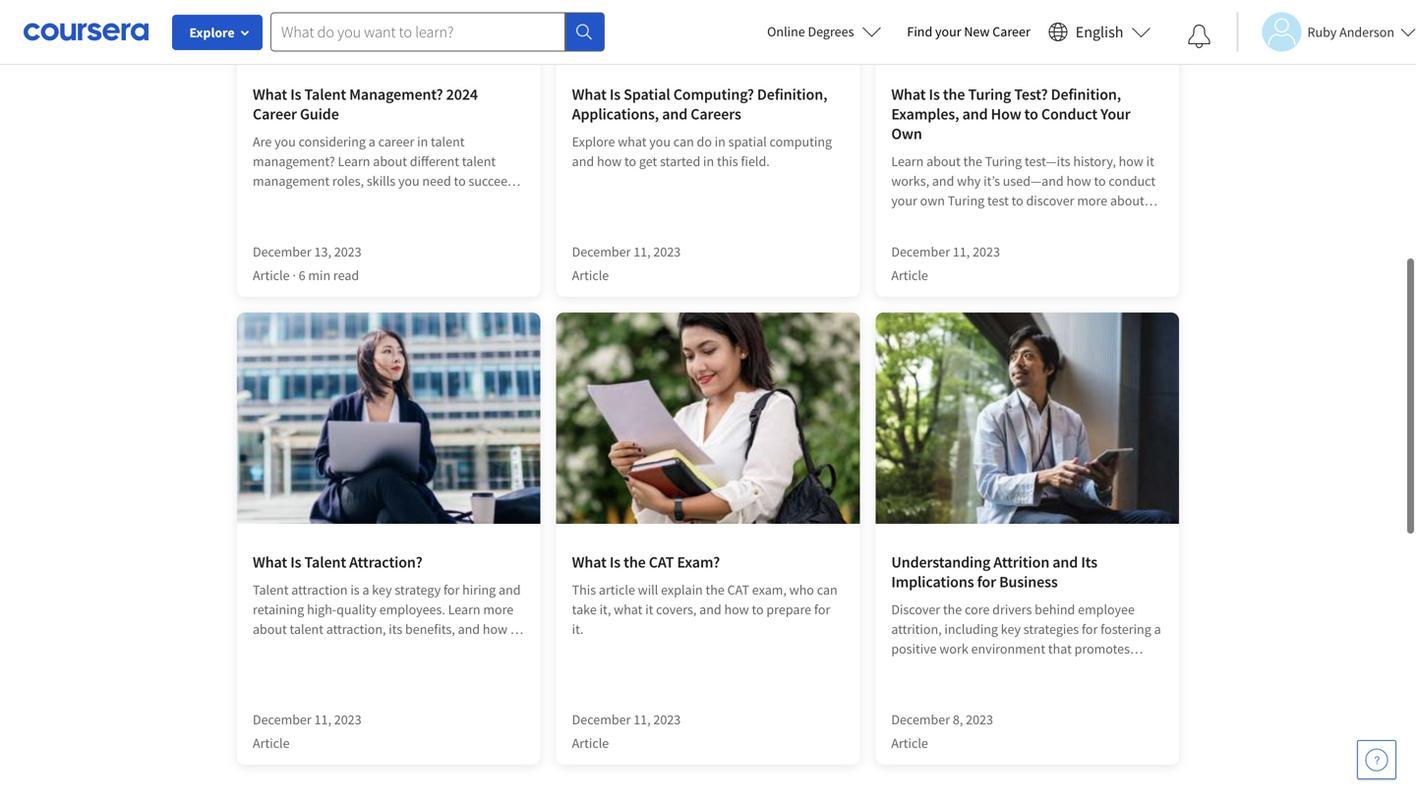 Task type: locate. For each thing, give the bounding box(es) containing it.
to right need
[[454, 172, 466, 190]]

is inside the what is the cat exam? this article will explain the cat exam, who can take it, what it covers, and how to  prepare for it.
[[610, 553, 621, 573]]

talent
[[305, 85, 346, 104], [305, 553, 346, 573], [253, 581, 289, 599]]

talent up considering
[[305, 85, 346, 104]]

article
[[253, 267, 290, 284], [572, 267, 609, 284], [892, 267, 929, 284], [253, 735, 290, 753], [572, 735, 609, 753], [892, 735, 929, 753]]

discover
[[1027, 192, 1075, 210]]

in down benefits,
[[430, 641, 441, 658]]

talent up high- on the bottom left of page
[[305, 553, 346, 573]]

how down history,
[[1067, 172, 1092, 190]]

how right 'covers,'
[[725, 601, 749, 619]]

for down 'skills'
[[368, 192, 384, 210]]

1 horizontal spatial can
[[817, 581, 838, 599]]

0 vertical spatial can
[[674, 133, 694, 151]]

0 horizontal spatial it
[[646, 601, 654, 619]]

2 horizontal spatial learn
[[892, 153, 924, 170]]

and inside the what is the cat exam? this article will explain the cat exam, who can take it, what it covers, and how to  prepare for it.
[[700, 601, 722, 619]]

cat left exam,
[[728, 581, 750, 599]]

in left "this"
[[704, 153, 714, 170]]

the left core
[[943, 601, 962, 619]]

strategies
[[1024, 621, 1079, 639], [371, 641, 427, 658]]

in up different
[[417, 133, 428, 151]]

that
[[1049, 641, 1072, 658]]

is for guide
[[290, 85, 301, 104]]

employee down positive
[[892, 660, 949, 678]]

what for what is talent management? 2024 career guide
[[253, 85, 287, 104]]

1 vertical spatial key
[[1001, 621, 1021, 639]]

it inside the what is the cat exam? this article will explain the cat exam, who can take it, what it covers, and how to  prepare for it.
[[646, 601, 654, 619]]

in
[[417, 133, 428, 151], [715, 133, 726, 151], [704, 153, 714, 170], [435, 192, 446, 210], [430, 641, 441, 658]]

its
[[1082, 553, 1098, 573]]

is up article
[[610, 553, 621, 573]]

how up conduct
[[1119, 153, 1144, 170]]

is up retaining
[[290, 553, 301, 573]]

test—its
[[1025, 153, 1071, 170]]

today's
[[892, 212, 933, 229]]

career up are
[[253, 104, 297, 124]]

own
[[892, 124, 923, 144]]

to left it. on the bottom of page
[[510, 621, 522, 639]]

2023 inside the december 13, 2023 article · 6 min read
[[334, 243, 362, 261]]

history,
[[1074, 153, 1117, 170]]

strategy
[[395, 581, 441, 599]]

what inside what is talent management? 2024 career guide are you considering a career in talent management? learn about different talent management roles, skills you need to succeed, and how to prepare for a career in talent management.
[[253, 85, 287, 104]]

None search field
[[271, 12, 605, 52]]

about
[[373, 153, 407, 170], [927, 153, 961, 170], [1111, 192, 1145, 210], [253, 621, 287, 639]]

attraction
[[291, 581, 348, 599], [312, 641, 369, 658]]

1 vertical spatial your
[[892, 192, 918, 210]]

11, for how
[[953, 243, 970, 261]]

0 vertical spatial your
[[936, 23, 962, 40]]

0 horizontal spatial learn
[[338, 153, 370, 170]]

is inside what is talent attraction? talent attraction is a key strategy for hiring and retaining high-quality employees. learn more about talent attraction, its benefits, and how to use talent attraction strategies in your hiring practices.
[[290, 553, 301, 573]]

can right who
[[817, 581, 838, 599]]

what up retaining
[[253, 553, 287, 573]]

turing left test?
[[969, 85, 1012, 104]]

more left take
[[483, 601, 514, 619]]

and left how
[[963, 104, 988, 124]]

1 vertical spatial strategies
[[371, 641, 427, 658]]

and right 'covers,'
[[700, 601, 722, 619]]

attraction up high- on the bottom left of page
[[291, 581, 348, 599]]

1 vertical spatial what
[[614, 601, 643, 619]]

career right new
[[993, 23, 1031, 40]]

to up management.
[[305, 192, 317, 210]]

definition, up computing
[[757, 85, 828, 104]]

1 vertical spatial employee
[[892, 660, 949, 678]]

a right considering
[[369, 133, 376, 151]]

talent up practices.
[[276, 641, 310, 658]]

talent inside what is talent management? 2024 career guide are you considering a career in talent management? learn about different talent management roles, skills you need to succeed, and how to prepare for a career in talent management.
[[305, 85, 346, 104]]

0 horizontal spatial strategies
[[371, 641, 427, 658]]

more inside "what is the turing test? definition, examples, and how to conduct your own learn about the turing test—its history, how it works, and why it's used—and how to conduct your own turing test to discover more about today's ai technology."
[[1078, 192, 1108, 210]]

talent down high- on the bottom left of page
[[290, 621, 324, 639]]

0 vertical spatial more
[[1078, 192, 1108, 210]]

how left get
[[597, 153, 622, 170]]

is for is
[[290, 553, 301, 573]]

fostering
[[1101, 621, 1152, 639]]

to down exam,
[[752, 601, 764, 619]]

what inside what is spatial computing? definition, applications, and careers explore what you can do in spatial computing and how to get started in this field.
[[572, 85, 607, 104]]

cat
[[649, 553, 674, 573], [728, 581, 750, 599]]

2023
[[334, 243, 362, 261], [654, 243, 681, 261], [973, 243, 1001, 261], [334, 711, 362, 729], [654, 711, 681, 729], [966, 711, 994, 729]]

is inside "what is the turing test? definition, examples, and how to conduct your own learn about the turing test—its history, how it works, and why it's used—and how to conduct your own turing test to discover more about today's ai technology."
[[929, 85, 940, 104]]

and right benefits,
[[458, 621, 480, 639]]

0 horizontal spatial prepare
[[320, 192, 365, 210]]

learn up 'roles,'
[[338, 153, 370, 170]]

it up conduct
[[1147, 153, 1155, 170]]

about up 'skills'
[[373, 153, 407, 170]]

learn up benefits,
[[448, 601, 481, 619]]

december
[[253, 243, 312, 261], [572, 243, 631, 261], [892, 243, 951, 261], [253, 711, 312, 729], [572, 711, 631, 729], [892, 711, 951, 729]]

0 vertical spatial employee
[[1078, 601, 1135, 619]]

2 vertical spatial talent
[[253, 581, 289, 599]]

you
[[275, 133, 296, 151], [650, 133, 671, 151], [398, 172, 420, 190]]

what inside what is talent attraction? talent attraction is a key strategy for hiring and retaining high-quality employees. learn more about talent attraction, its benefits, and how to use talent attraction strategies in your hiring practices.
[[253, 553, 287, 573]]

1 vertical spatial explore
[[572, 133, 615, 151]]

is inside what is talent management? 2024 career guide are you considering a career in talent management? learn about different talent management roles, skills you need to succeed, and how to prepare for a career in talent management.
[[290, 85, 301, 104]]

0 horizontal spatial your
[[443, 641, 469, 658]]

ai
[[936, 212, 947, 229]]

prepare down who
[[767, 601, 812, 619]]

read
[[333, 267, 359, 284]]

1 vertical spatial it
[[646, 601, 654, 619]]

2023 inside december 8, 2023 article
[[966, 711, 994, 729]]

strategies down its
[[371, 641, 427, 658]]

hiring
[[463, 581, 496, 599], [472, 641, 506, 658]]

to left get
[[625, 153, 637, 170]]

you up get
[[650, 133, 671, 151]]

more
[[1078, 192, 1108, 210], [483, 601, 514, 619]]

it
[[1147, 153, 1155, 170], [646, 601, 654, 619]]

1 horizontal spatial cat
[[728, 581, 750, 599]]

1 horizontal spatial employee
[[1078, 601, 1135, 619]]

1 vertical spatial prepare
[[767, 601, 812, 619]]

1 horizontal spatial strategies
[[1024, 621, 1079, 639]]

talent for is
[[305, 553, 346, 573]]

what inside "what is the turing test? definition, examples, and how to conduct your own learn about the turing test—its history, how it works, and why it's used—and how to conduct your own turing test to discover more about today's ai technology."
[[892, 85, 926, 104]]

how
[[597, 153, 622, 170], [1119, 153, 1144, 170], [1067, 172, 1092, 190], [278, 192, 303, 210], [725, 601, 749, 619], [483, 621, 508, 639]]

0 vertical spatial key
[[372, 581, 392, 599]]

spatial
[[624, 85, 671, 104]]

article for you
[[253, 267, 290, 284]]

definition, inside what is spatial computing? definition, applications, and careers explore what you can do in spatial computing and how to get started in this field.
[[757, 85, 828, 104]]

2023 for the
[[654, 711, 681, 729]]

0 vertical spatial it
[[1147, 153, 1155, 170]]

how down management
[[278, 192, 303, 210]]

a inside what is talent attraction? talent attraction is a key strategy for hiring and retaining high-quality employees. learn more about talent attraction, its benefits, and how to use talent attraction strategies in your hiring practices.
[[363, 581, 369, 599]]

1 horizontal spatial learn
[[448, 601, 481, 619]]

your down works,
[[892, 192, 918, 210]]

what
[[618, 133, 647, 151], [614, 601, 643, 619]]

13,
[[314, 243, 332, 261]]

key inside "understanding attrition and its implications for business discover the core drivers behind employee attrition, including key strategies for fostering a positive work environment that promotes employee loyalty."
[[1001, 621, 1021, 639]]

can up started
[[674, 133, 694, 151]]

for inside what is talent management? 2024 career guide are you considering a career in talent management? learn about different talent management roles, skills you need to succeed, and how to prepare for a career in talent management.
[[368, 192, 384, 210]]

0 horizontal spatial can
[[674, 133, 694, 151]]

turing up the it's on the right top of the page
[[986, 153, 1022, 170]]

how inside what is talent management? 2024 career guide are you considering a career in talent management? learn about different talent management roles, skills you need to succeed, and how to prepare for a career in talent management.
[[278, 192, 303, 210]]

employee up fostering
[[1078, 601, 1135, 619]]

december inside december 8, 2023 article
[[892, 711, 951, 729]]

english
[[1076, 22, 1124, 42]]

2 definition, from the left
[[1051, 85, 1122, 104]]

[featured image] two co-workers sit next to each other at a desk and collaborate on a shared computer in an open office space. image
[[557, 0, 860, 56]]

0 vertical spatial talent
[[305, 85, 346, 104]]

business
[[1000, 573, 1058, 592]]

1 horizontal spatial career
[[993, 23, 1031, 40]]

you up management?
[[275, 133, 296, 151]]

is inside what is spatial computing? definition, applications, and careers explore what you can do in spatial computing and how to get started in this field.
[[610, 85, 621, 104]]

in inside what is talent attraction? talent attraction is a key strategy for hiring and retaining high-quality employees. learn more about talent attraction, its benefits, and how to use talent attraction strategies in your hiring practices.
[[430, 641, 441, 658]]

0 horizontal spatial career
[[253, 104, 297, 124]]

understanding
[[892, 553, 991, 573]]

0 vertical spatial explore
[[189, 24, 235, 41]]

implications
[[892, 573, 975, 592]]

in right do on the top of the page
[[715, 133, 726, 151]]

1 vertical spatial cat
[[728, 581, 750, 599]]

1 horizontal spatial it
[[1147, 153, 1155, 170]]

it,
[[600, 601, 611, 619]]

succeed,
[[469, 172, 519, 190]]

1 horizontal spatial key
[[1001, 621, 1021, 639]]

is up considering
[[290, 85, 301, 104]]

strategies down behind on the right bottom
[[1024, 621, 1079, 639]]

careers
[[691, 104, 742, 124]]

0 vertical spatial strategies
[[1024, 621, 1079, 639]]

and down management
[[253, 192, 275, 210]]

about inside what is talent attraction? talent attraction is a key strategy for hiring and retaining high-quality employees. learn more about talent attraction, its benefits, and how to use talent attraction strategies in your hiring practices.
[[253, 621, 287, 639]]

[featured image] woman on a bench working on a laptop image
[[237, 313, 541, 524]]

a
[[369, 133, 376, 151], [387, 192, 394, 210], [363, 581, 369, 599], [1155, 621, 1162, 639]]

works,
[[892, 172, 930, 190]]

your down benefits,
[[443, 641, 469, 658]]

what down article
[[614, 601, 643, 619]]

and left careers
[[662, 104, 688, 124]]

prepare down 'roles,'
[[320, 192, 365, 210]]

1 vertical spatial more
[[483, 601, 514, 619]]

what is the cat exam? this article will explain the cat exam, who can take it, what it covers, and how to  prepare for it.
[[572, 553, 838, 639]]

definition,
[[757, 85, 828, 104], [1051, 85, 1122, 104]]

turing
[[969, 85, 1012, 104], [986, 153, 1022, 170], [948, 192, 985, 210]]

roles,
[[332, 172, 364, 190]]

about inside what is talent management? 2024 career guide are you considering a career in talent management? learn about different talent management roles, skills you need to succeed, and how to prepare for a career in talent management.
[[373, 153, 407, 170]]

are
[[253, 133, 272, 151]]

online
[[768, 23, 805, 40]]

ruby anderson
[[1308, 23, 1395, 41]]

how inside the what is the cat exam? this article will explain the cat exam, who can take it, what it covers, and how to  prepare for it.
[[725, 601, 749, 619]]

turing down why
[[948, 192, 985, 210]]

0 vertical spatial what
[[618, 133, 647, 151]]

for left discover
[[815, 601, 831, 619]]

What do you want to learn? text field
[[271, 12, 566, 52]]

definition, right test?
[[1051, 85, 1122, 104]]

december for explore
[[572, 243, 631, 261]]

attraction down attraction,
[[312, 641, 369, 658]]

learn inside what is talent management? 2024 career guide are you considering a career in talent management? learn about different talent management roles, skills you need to succeed, and how to prepare for a career in talent management.
[[338, 153, 370, 170]]

explore inside "dropdown button"
[[189, 24, 235, 41]]

your right the find
[[936, 23, 962, 40]]

talent for guide
[[305, 85, 346, 104]]

cat up will
[[649, 553, 674, 573]]

1 vertical spatial can
[[817, 581, 838, 599]]

december for explain
[[572, 711, 631, 729]]

more down history,
[[1078, 192, 1108, 210]]

december 11, 2023 article for key
[[253, 711, 362, 753]]

about up use
[[253, 621, 287, 639]]

to inside what is talent attraction? talent attraction is a key strategy for hiring and retaining high-quality employees. learn more about talent attraction, its benefits, and how to use talent attraction strategies in your hiring practices.
[[510, 621, 522, 639]]

0 horizontal spatial more
[[483, 601, 514, 619]]

your
[[936, 23, 962, 40], [892, 192, 918, 210], [443, 641, 469, 658]]

0 horizontal spatial employee
[[892, 660, 949, 678]]

1 horizontal spatial explore
[[572, 133, 615, 151]]

degrees
[[808, 23, 854, 40]]

what up the own
[[892, 85, 926, 104]]

0 horizontal spatial key
[[372, 581, 392, 599]]

about up why
[[927, 153, 961, 170]]

[featured image] a group of six people gather around a computer monitor and look on as a man in a denim shirt points to the screen. image
[[876, 0, 1180, 56]]

key down drivers at the right bottom of the page
[[1001, 621, 1021, 639]]

article for key
[[253, 735, 290, 753]]

0 horizontal spatial definition,
[[757, 85, 828, 104]]

and
[[662, 104, 688, 124], [963, 104, 988, 124], [572, 153, 594, 170], [933, 172, 955, 190], [253, 192, 275, 210], [1053, 553, 1079, 573], [499, 581, 521, 599], [700, 601, 722, 619], [458, 621, 480, 639]]

talent down succeed,
[[449, 192, 483, 210]]

is down the find
[[929, 85, 940, 104]]

article for how
[[892, 267, 929, 284]]

2 vertical spatial your
[[443, 641, 469, 658]]

get
[[639, 153, 658, 170]]

1 horizontal spatial prepare
[[767, 601, 812, 619]]

you right 'skills'
[[398, 172, 420, 190]]

a right fostering
[[1155, 621, 1162, 639]]

for up "promotes"
[[1082, 621, 1098, 639]]

management?
[[349, 85, 443, 104]]

8,
[[953, 711, 964, 729]]

december inside the december 13, 2023 article · 6 min read
[[253, 243, 312, 261]]

2 horizontal spatial you
[[650, 133, 671, 151]]

technology.
[[950, 212, 1017, 229]]

ruby anderson button
[[1237, 12, 1417, 52]]

2024
[[446, 85, 478, 104]]

management.
[[253, 212, 333, 229]]

article inside december 8, 2023 article
[[892, 735, 929, 753]]

this
[[717, 153, 739, 170]]

1 definition, from the left
[[757, 85, 828, 104]]

employees.
[[379, 601, 446, 619]]

0 vertical spatial prepare
[[320, 192, 365, 210]]

article for the
[[892, 735, 929, 753]]

can
[[674, 133, 694, 151], [817, 581, 838, 599]]

1 vertical spatial career
[[253, 104, 297, 124]]

2023 for what
[[654, 243, 681, 261]]

1 horizontal spatial your
[[892, 192, 918, 210]]

what up get
[[618, 133, 647, 151]]

career up 'skills'
[[378, 133, 415, 151]]

coursera image
[[24, 16, 149, 47]]

1 horizontal spatial more
[[1078, 192, 1108, 210]]

talent up retaining
[[253, 581, 289, 599]]

key right is
[[372, 581, 392, 599]]

what left spatial
[[572, 85, 607, 104]]

definition, inside "what is the turing test? definition, examples, and how to conduct your own learn about the turing test—its history, how it works, and why it's used—and how to conduct your own turing test to discover more about today's ai technology."
[[1051, 85, 1122, 104]]

in down need
[[435, 192, 446, 210]]

for right strategy
[[444, 581, 460, 599]]

a right is
[[363, 581, 369, 599]]

career
[[378, 133, 415, 151], [396, 192, 432, 210]]

talent
[[431, 133, 465, 151], [462, 153, 496, 170], [449, 192, 483, 210], [290, 621, 324, 639], [276, 641, 310, 658]]

quality
[[337, 601, 377, 619]]

1 horizontal spatial definition,
[[1051, 85, 1122, 104]]

management
[[253, 172, 330, 190]]

0 horizontal spatial explore
[[189, 24, 235, 41]]

and left this
[[499, 581, 521, 599]]

and up own
[[933, 172, 955, 190]]

conduct
[[1109, 172, 1156, 190]]

what up this
[[572, 553, 607, 573]]

learn up works,
[[892, 153, 924, 170]]

is for examples,
[[929, 85, 940, 104]]

0 horizontal spatial cat
[[649, 553, 674, 573]]

article inside the december 13, 2023 article · 6 min read
[[253, 267, 290, 284]]

december 11, 2023 article
[[572, 243, 681, 284], [892, 243, 1001, 284], [253, 711, 362, 753], [572, 711, 681, 753]]

0 vertical spatial cat
[[649, 553, 674, 573]]

benefits,
[[405, 621, 455, 639]]

what is the turing test? definition, examples, and how to conduct your own learn about the turing test—its history, how it works, and why it's used—and how to conduct your own turing test to discover more about today's ai technology.
[[892, 85, 1156, 229]]

show notifications image
[[1188, 25, 1212, 48]]

1 vertical spatial talent
[[305, 553, 346, 573]]

find
[[908, 23, 933, 40]]

the
[[943, 85, 966, 104], [964, 153, 983, 170], [624, 553, 646, 573], [706, 581, 725, 599], [943, 601, 962, 619]]

2 horizontal spatial your
[[936, 23, 962, 40]]

high-
[[307, 601, 337, 619]]

for inside what is talent attraction? talent attraction is a key strategy for hiring and retaining high-quality employees. learn more about talent attraction, its benefits, and how to use talent attraction strategies in your hiring practices.
[[444, 581, 460, 599]]

career
[[993, 23, 1031, 40], [253, 104, 297, 124]]

own
[[921, 192, 945, 210]]

and left its
[[1053, 553, 1079, 573]]

article for explain
[[572, 735, 609, 753]]

talent up different
[[431, 133, 465, 151]]

career down need
[[396, 192, 432, 210]]

·
[[293, 267, 296, 284]]

what inside the what is the cat exam? this article will explain the cat exam, who can take it, what it covers, and how to  prepare for it.
[[572, 553, 607, 573]]

about down conduct
[[1111, 192, 1145, 210]]

it down will
[[646, 601, 654, 619]]

is left spatial
[[610, 85, 621, 104]]



Task type: vqa. For each thing, say whether or not it's contained in the screenshot.


Task type: describe. For each thing, give the bounding box(es) containing it.
what is spatial computing? definition, applications, and careers explore what you can do in spatial computing and how to get started in this field.
[[572, 85, 832, 170]]

a down 'skills'
[[387, 192, 394, 210]]

work
[[940, 641, 969, 658]]

0 vertical spatial career
[[993, 23, 1031, 40]]

considering
[[299, 133, 366, 151]]

loyalty.
[[951, 660, 993, 678]]

article
[[599, 581, 635, 599]]

how inside what is talent attraction? talent attraction is a key strategy for hiring and retaining high-quality employees. learn more about talent attraction, its benefits, and how to use talent attraction strategies in your hiring practices.
[[483, 621, 508, 639]]

it's
[[984, 172, 1001, 190]]

december 8, 2023 article
[[892, 711, 994, 753]]

1 vertical spatial career
[[396, 192, 432, 210]]

key inside what is talent attraction? talent attraction is a key strategy for hiring and retaining high-quality employees. learn more about talent attraction, its benefits, and how to use talent attraction strategies in your hiring practices.
[[372, 581, 392, 599]]

0 horizontal spatial you
[[275, 133, 296, 151]]

your inside "what is the turing test? definition, examples, and how to conduct your own learn about the turing test—its history, how it works, and why it's used—and how to conduct your own turing test to discover more about today's ai technology."
[[892, 192, 918, 210]]

[featured image] man at window working on a tablet image
[[876, 313, 1180, 524]]

1 vertical spatial attraction
[[312, 641, 369, 658]]

how
[[991, 104, 1022, 124]]

what inside the what is the cat exam? this article will explain the cat exam, who can take it, what it covers, and how to  prepare for it.
[[614, 601, 643, 619]]

to down history,
[[1095, 172, 1106, 190]]

started
[[660, 153, 701, 170]]

applications,
[[572, 104, 659, 124]]

need
[[423, 172, 451, 190]]

prepare inside the what is the cat exam? this article will explain the cat exam, who can take it, what it covers, and how to  prepare for it.
[[767, 601, 812, 619]]

strategies inside "understanding attrition and its implications for business discover the core drivers behind employee attrition, including key strategies for fostering a positive work environment that promotes employee loyalty."
[[1024, 621, 1079, 639]]

attrition
[[994, 553, 1050, 573]]

covers,
[[656, 601, 697, 619]]

1 vertical spatial turing
[[986, 153, 1022, 170]]

how inside what is spatial computing? definition, applications, and careers explore what you can do in spatial computing and how to get started in this field.
[[597, 153, 622, 170]]

attraction?
[[349, 553, 423, 573]]

learn inside "what is the turing test? definition, examples, and how to conduct your own learn about the turing test—its history, how it works, and why it's used—and how to conduct your own turing test to discover more about today's ai technology."
[[892, 153, 924, 170]]

understanding attrition and its implications for business discover the core drivers behind employee attrition, including key strategies for fostering a positive work environment that promotes employee loyalty.
[[892, 553, 1162, 678]]

test?
[[1015, 85, 1048, 104]]

attrition,
[[892, 621, 942, 639]]

the down exam?
[[706, 581, 725, 599]]

explain
[[661, 581, 703, 599]]

retaining
[[253, 601, 304, 619]]

to inside what is spatial computing? definition, applications, and careers explore what you can do in spatial computing and how to get started in this field.
[[625, 153, 637, 170]]

computing
[[770, 133, 832, 151]]

examples,
[[892, 104, 960, 124]]

talent up succeed,
[[462, 153, 496, 170]]

to right how
[[1025, 104, 1039, 124]]

is
[[351, 581, 360, 599]]

it inside "what is the turing test? definition, examples, and how to conduct your own learn about the turing test—its history, how it works, and why it's used—and how to conduct your own turing test to discover more about today's ai technology."
[[1147, 153, 1155, 170]]

the left how
[[943, 85, 966, 104]]

field.
[[741, 153, 770, 170]]

to inside the what is the cat exam? this article will explain the cat exam, who can take it, what it covers, and how to  prepare for it.
[[752, 601, 764, 619]]

spatial
[[729, 133, 767, 151]]

positive
[[892, 641, 937, 658]]

2023 for considering
[[334, 243, 362, 261]]

used—and
[[1003, 172, 1064, 190]]

and inside what is talent management? 2024 career guide are you considering a career in talent management? learn about different talent management roles, skills you need to succeed, and how to prepare for a career in talent management.
[[253, 192, 275, 210]]

help center image
[[1366, 749, 1389, 772]]

what for what is the turing test? definition, examples, and how to conduct your own
[[892, 85, 926, 104]]

environment
[[972, 641, 1046, 658]]

and inside "understanding attrition and its implications for business discover the core drivers behind employee attrition, including key strategies for fostering a positive work environment that promotes employee loyalty."
[[1053, 553, 1079, 573]]

the up why
[[964, 153, 983, 170]]

the inside "understanding attrition and its implications for business discover the core drivers behind employee attrition, including key strategies for fostering a positive work environment that promotes employee loyalty."
[[943, 601, 962, 619]]

exam,
[[752, 581, 787, 599]]

for inside the what is the cat exam? this article will explain the cat exam, who can take it, what it covers, and how to  prepare for it.
[[815, 601, 831, 619]]

computing?
[[674, 85, 754, 104]]

december for key
[[253, 711, 312, 729]]

this
[[572, 581, 596, 599]]

2023 for strategy
[[334, 711, 362, 729]]

strategies inside what is talent attraction? talent attraction is a key strategy for hiring and retaining high-quality employees. learn more about talent attraction, its benefits, and how to use talent attraction strategies in your hiring practices.
[[371, 641, 427, 658]]

december 11, 2023 article for explore
[[572, 243, 681, 284]]

what for what is spatial computing? definition, applications, and careers
[[572, 85, 607, 104]]

explore inside what is spatial computing? definition, applications, and careers explore what you can do in spatial computing and how to get started in this field.
[[572, 133, 615, 151]]

december 13, 2023 article · 6 min read
[[253, 243, 362, 284]]

[featured image] a man works on a laptop. image
[[237, 0, 541, 56]]

its
[[389, 621, 403, 639]]

0 vertical spatial turing
[[969, 85, 1012, 104]]

can inside what is spatial computing? definition, applications, and careers explore what you can do in spatial computing and how to get started in this field.
[[674, 133, 694, 151]]

11, for key
[[314, 711, 332, 729]]

online degrees
[[768, 23, 854, 40]]

different
[[410, 153, 459, 170]]

to right test
[[1012, 192, 1024, 210]]

management?
[[253, 153, 335, 170]]

what inside what is spatial computing? definition, applications, and careers explore what you can do in spatial computing and how to get started in this field.
[[618, 133, 647, 151]]

it.
[[572, 621, 584, 639]]

december 11, 2023 article for how
[[892, 243, 1001, 284]]

you inside what is spatial computing? definition, applications, and careers explore what you can do in spatial computing and how to get started in this field.
[[650, 133, 671, 151]]

behind
[[1035, 601, 1076, 619]]

exam?
[[677, 553, 720, 573]]

prepare inside what is talent management? 2024 career guide are you considering a career in talent management? learn about different talent management roles, skills you need to succeed, and how to prepare for a career in talent management.
[[320, 192, 365, 210]]

attraction,
[[326, 621, 386, 639]]

11, for explain
[[634, 711, 651, 729]]

1 horizontal spatial you
[[398, 172, 420, 190]]

is for article
[[610, 553, 621, 573]]

learn inside what is talent attraction? talent attraction is a key strategy for hiring and retaining high-quality employees. learn more about talent attraction, its benefits, and how to use talent attraction strategies in your hiring practices.
[[448, 601, 481, 619]]

is for and
[[610, 85, 621, 104]]

what for what is talent attraction?
[[253, 553, 287, 573]]

why
[[957, 172, 981, 190]]

discover
[[892, 601, 941, 619]]

anderson
[[1340, 23, 1395, 41]]

the up will
[[624, 553, 646, 573]]

new
[[965, 23, 990, 40]]

more inside what is talent attraction? talent attraction is a key strategy for hiring and retaining high-quality employees. learn more about talent attraction, its benefits, and how to use talent attraction strategies in your hiring practices.
[[483, 601, 514, 619]]

[featured image] a business degree student prepares reviews materials for the cat exam while walking on campus. image
[[557, 313, 860, 524]]

including
[[945, 621, 999, 639]]

and down applications,
[[572, 153, 594, 170]]

article for explore
[[572, 267, 609, 284]]

what for what is the cat exam?
[[572, 553, 607, 573]]

core
[[965, 601, 990, 619]]

1 vertical spatial hiring
[[472, 641, 506, 658]]

a inside "understanding attrition and its implications for business discover the core drivers behind employee attrition, including key strategies for fostering a positive work environment that promotes employee loyalty."
[[1155, 621, 1162, 639]]

2023 for to
[[973, 243, 1001, 261]]

2 vertical spatial turing
[[948, 192, 985, 210]]

english button
[[1041, 0, 1159, 64]]

do
[[697, 133, 712, 151]]

use
[[253, 641, 273, 658]]

who
[[790, 581, 815, 599]]

take
[[572, 601, 597, 619]]

can inside the what is the cat exam? this article will explain the cat exam, who can take it, what it covers, and how to  prepare for it.
[[817, 581, 838, 599]]

0 vertical spatial hiring
[[463, 581, 496, 599]]

ruby
[[1308, 23, 1337, 41]]

your
[[1101, 104, 1131, 124]]

career inside what is talent management? 2024 career guide are you considering a career in talent management? learn about different talent management roles, skills you need to succeed, and how to prepare for a career in talent management.
[[253, 104, 297, 124]]

explore button
[[172, 15, 263, 50]]

december 11, 2023 article for explain
[[572, 711, 681, 753]]

conduct
[[1042, 104, 1098, 124]]

0 vertical spatial career
[[378, 133, 415, 151]]

december for how
[[892, 243, 951, 261]]

drivers
[[993, 601, 1032, 619]]

practices.
[[253, 660, 308, 678]]

what is talent management? 2024 career guide are you considering a career in talent management? learn about different talent management roles, skills you need to succeed, and how to prepare for a career in talent management.
[[253, 85, 519, 229]]

guide
[[300, 104, 339, 124]]

for up core
[[978, 573, 997, 592]]

your inside what is talent attraction? talent attraction is a key strategy for hiring and retaining high-quality employees. learn more about talent attraction, its benefits, and how to use talent attraction strategies in your hiring practices.
[[443, 641, 469, 658]]

11, for explore
[[634, 243, 651, 261]]

find your new career
[[908, 23, 1031, 40]]

find your new career link
[[898, 20, 1041, 44]]

test
[[988, 192, 1009, 210]]

what is talent attraction? talent attraction is a key strategy for hiring and retaining high-quality employees. learn more about talent attraction, its benefits, and how to use talent attraction strategies in your hiring practices.
[[253, 553, 522, 678]]

0 vertical spatial attraction
[[291, 581, 348, 599]]

december for the
[[892, 711, 951, 729]]

december for you
[[253, 243, 312, 261]]

6
[[299, 267, 306, 284]]

promotes
[[1075, 641, 1130, 658]]

2023 for core
[[966, 711, 994, 729]]



